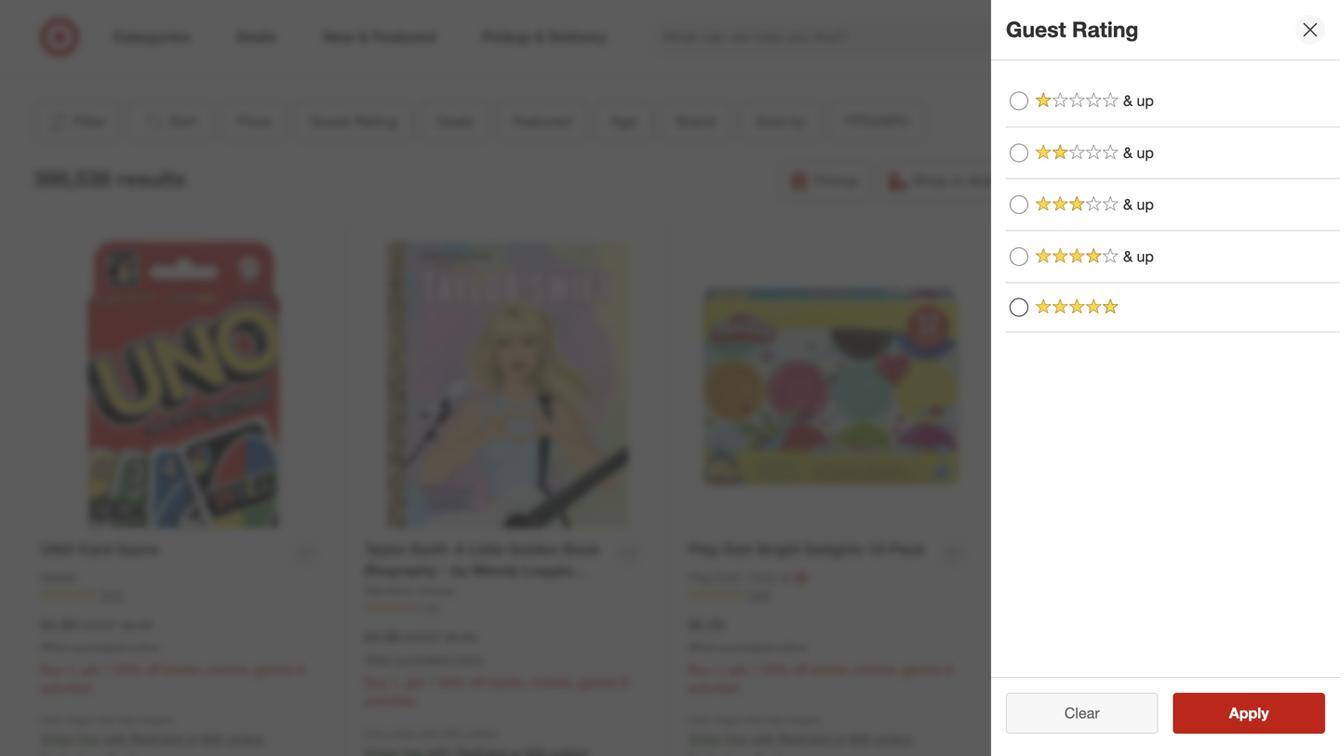 Task type: locate. For each thing, give the bounding box(es) containing it.
pack
[[890, 541, 925, 559]]

0 vertical spatial doh
[[724, 541, 753, 559]]

deals
[[436, 112, 474, 130]]

bicycle standard playing cards 2pk image
[[1012, 242, 1300, 529], [1012, 242, 1300, 529]]

1 redcard from the left
[[131, 732, 183, 748]]

2 & up radio from the top
[[1010, 144, 1028, 162]]

play-doh bright delights 12-pack image
[[688, 242, 975, 528], [688, 242, 975, 528]]

50% inside buy 1, get 1 50% off books, movies, games & activities
[[1086, 676, 1113, 692]]

up
[[1137, 92, 1154, 110], [1137, 144, 1154, 162], [1137, 196, 1154, 214], [1137, 248, 1154, 266]]

wendy
[[472, 562, 519, 580]]

only for play-doh bright delights 12-pack
[[688, 714, 711, 728]]

only ships with $35 orders down $4.99 msrp $5.99 when purchased online buy 1, get 1 50% off books, movies, games & activities
[[364, 727, 497, 741]]

off inside $4.99 msrp $5.99 when purchased online buy 1, get 1 50% off books, movies, games & activities
[[469, 675, 484, 691]]

1 horizontal spatial $4.99
[[364, 629, 401, 647]]

guest rating
[[1006, 16, 1139, 42], [310, 112, 397, 130]]

0 horizontal spatial ships
[[40, 732, 73, 748]]

1 ships from the left
[[40, 732, 73, 748]]

1 vertical spatial rating
[[354, 112, 397, 130]]

$4.99 inside $4.99 msrp $6.49 when purchased online buy 1, get 1 50% off books, movies, games & activities
[[40, 616, 77, 634]]

398,538 results
[[34, 166, 186, 192]]

1,
[[67, 662, 78, 678], [714, 662, 725, 678], [391, 675, 401, 691], [1038, 676, 1049, 692]]

ships free with redcard or $35 orders down $4.99 msrp $6.49 when purchased online buy 1, get 1 50% off books, movies, games & activities
[[40, 732, 264, 748]]

purchased
[[73, 641, 126, 655], [720, 641, 773, 655], [396, 653, 450, 667]]

3 & up radio from the top
[[1010, 196, 1028, 214]]

doh up $6.59
[[718, 570, 742, 586]]

0 horizontal spatial by
[[451, 562, 468, 580]]

only for uno card game
[[40, 714, 63, 728]]

play- up the play-doh link
[[688, 541, 724, 559]]

1, down the (hardcover)
[[391, 675, 401, 691]]

games inside buy 1, get 1 50% off books, movies, games & activities
[[1226, 676, 1265, 692]]

redcard
[[131, 732, 183, 748], [779, 732, 831, 748]]

ships for play-doh bright delights 12-pack
[[714, 714, 741, 728]]

by
[[790, 112, 806, 130], [451, 562, 468, 580]]

147
[[422, 601, 441, 615]]

rating inside button
[[354, 112, 397, 130]]

redcard down $6.59 when purchased online buy 1, get 1 50% off books, movies, games & activities
[[779, 732, 831, 748]]

$4.99 inside $4.99 msrp $5.99 when purchased online buy 1, get 1 50% off books, movies, games & activities
[[364, 629, 401, 647]]

1 horizontal spatial purchased
[[396, 653, 450, 667]]

0 horizontal spatial guest rating
[[310, 112, 397, 130]]

purchased inside $4.99 msrp $6.49 when purchased online buy 1, get 1 50% off books, movies, games & activities
[[73, 641, 126, 655]]

up for 4th & up radio from the top
[[1137, 248, 1154, 266]]

movies, up apply button
[[1178, 676, 1222, 692]]

movies, inside $4.99 msrp $6.49 when purchased online buy 1, get 1 50% off books, movies, games & activities
[[206, 662, 251, 678]]

shop in store
[[913, 172, 1001, 190]]

0 horizontal spatial guest
[[310, 112, 350, 130]]

purchased inside $6.59 when purchased online buy 1, get 1 50% off books, movies, games & activities
[[720, 641, 773, 655]]

0 horizontal spatial msrp
[[80, 617, 118, 634]]

with
[[96, 714, 117, 728], [744, 714, 764, 728], [420, 727, 440, 741], [1067, 728, 1088, 742], [103, 732, 127, 748], [751, 732, 775, 748]]

get down 1029
[[729, 662, 748, 678]]

& inside $4.99 msrp $5.99 when purchased online buy 1, get 1 50% off books, movies, games & activities
[[621, 675, 629, 691]]

books, down 1916 link
[[164, 662, 203, 678]]

1 horizontal spatial or
[[834, 732, 846, 748]]

rating
[[1072, 16, 1139, 42], [354, 112, 397, 130]]

0 horizontal spatial or
[[186, 732, 198, 748]]

games
[[254, 662, 293, 678], [902, 662, 941, 678], [578, 675, 617, 691], [1226, 676, 1265, 692]]

at
[[780, 570, 791, 586]]

msrp down "147"
[[404, 630, 441, 646]]

1 horizontal spatial online
[[453, 653, 483, 667]]

1 play- from the top
[[688, 541, 724, 559]]

4 & up from the top
[[1123, 248, 1154, 266]]

online down $5.99
[[453, 653, 483, 667]]

1 horizontal spatial ships
[[688, 732, 721, 748]]

1 & up from the top
[[1123, 92, 1154, 110]]

orders
[[141, 714, 173, 728], [788, 714, 821, 728], [465, 727, 497, 741], [1112, 728, 1144, 742], [226, 732, 264, 748], [874, 732, 912, 748]]

uno card game image
[[40, 242, 327, 528], [40, 242, 327, 528]]

1 horizontal spatial when
[[364, 653, 393, 667]]

ships free with redcard or $35 orders for $6.59
[[688, 732, 912, 748]]

-
[[441, 562, 447, 580]]

or
[[186, 732, 198, 748], [834, 732, 846, 748]]

3 up from the top
[[1137, 196, 1154, 214]]

off down $6.49
[[145, 662, 160, 678]]

off up clear button
[[1116, 676, 1131, 692]]

50% up clear
[[1086, 676, 1113, 692]]

up for fourth & up radio from the bottom
[[1137, 92, 1154, 110]]

What can we help you find? suggestions appear below search field
[[652, 17, 1086, 58]]

doh
[[724, 541, 753, 559], [718, 570, 742, 586]]

loggia
[[523, 562, 571, 580]]

1 up from the top
[[1137, 92, 1154, 110]]

online down $6.49
[[129, 641, 159, 655]]

get inside $4.99 msrp $6.49 when purchased online buy 1, get 1 50% off books, movies, games & activities
[[81, 662, 100, 678]]

movies, down 147 link on the left bottom
[[530, 675, 574, 691]]

1, inside $4.99 msrp $6.49 when purchased online buy 1, get 1 50% off books, movies, games & activities
[[67, 662, 78, 678]]

or down $4.99 msrp $6.49 when purchased online buy 1, get 1 50% off books, movies, games & activities
[[186, 732, 198, 748]]

2 ships from the left
[[688, 732, 721, 748]]

play- inside play-doh only at ¬
[[688, 570, 718, 586]]

2 play- from the top
[[688, 570, 718, 586]]

2 up from the top
[[1137, 144, 1154, 162]]

online inside $4.99 msrp $6.49 when purchased online buy 1, get 1 50% off books, movies, games & activities
[[129, 641, 159, 655]]

2 & up from the top
[[1123, 144, 1154, 162]]

0 vertical spatial guest
[[1006, 16, 1066, 42]]

purchased for taylor swift: a little golden book biography - by  wendy loggia (hardcover)
[[396, 653, 450, 667]]

deals button
[[420, 101, 490, 142]]

1 free from the left
[[77, 732, 100, 748]]

activities
[[40, 680, 92, 697], [688, 680, 739, 697], [364, 693, 415, 709], [1012, 694, 1063, 710]]

msrp
[[80, 617, 118, 634], [404, 630, 441, 646]]

ships for $6.59
[[688, 732, 721, 748]]

purchased down $6.49
[[73, 641, 126, 655]]

when for uno card game
[[40, 641, 69, 655]]

only
[[750, 570, 777, 586], [40, 714, 63, 728], [688, 714, 711, 728], [364, 727, 387, 741], [1012, 728, 1035, 742]]

games inside $4.99 msrp $6.49 when purchased online buy 1, get 1 50% off books, movies, games & activities
[[254, 662, 293, 678]]

None radio
[[1010, 298, 1028, 317]]

0 vertical spatial guest rating
[[1006, 16, 1139, 42]]

guest left search at the right top of page
[[1006, 16, 1066, 42]]

1, up clear button
[[1038, 676, 1049, 692]]

1, inside $4.99 msrp $5.99 when purchased online buy 1, get 1 50% off books, movies, games & activities
[[391, 675, 401, 691]]

or down $6.59 when purchased online buy 1, get 1 50% off books, movies, games & activities
[[834, 732, 846, 748]]

a
[[454, 541, 465, 559]]

1 horizontal spatial guest rating
[[1006, 16, 1139, 42]]

by inside the "taylor swift: a little golden book biography - by  wendy loggia (hardcover)"
[[451, 562, 468, 580]]

1 down 1916
[[104, 662, 111, 678]]

by inside "button"
[[790, 112, 806, 130]]

books, down 147 link on the left bottom
[[487, 675, 526, 691]]

1 vertical spatial play-
[[688, 570, 718, 586]]

1 inside $4.99 msrp $6.49 when purchased online buy 1, get 1 50% off books, movies, games & activities
[[104, 662, 111, 678]]

movies, inside $6.59 when purchased online buy 1, get 1 50% off books, movies, games & activities
[[854, 662, 898, 678]]

$4.99 down mattel link
[[40, 616, 77, 634]]

store
[[968, 172, 1001, 190]]

50% down 1029
[[762, 662, 789, 678]]

movies, down 1029 link
[[854, 662, 898, 678]]

books, down 1029 link
[[811, 662, 850, 678]]

guest rating inside guest rating dialog
[[1006, 16, 1139, 42]]

ships free with redcard or $35 orders for $4.99
[[40, 732, 264, 748]]

0 horizontal spatial online
[[129, 641, 159, 655]]

ships
[[40, 732, 73, 748], [688, 732, 721, 748]]

books,
[[164, 662, 203, 678], [811, 662, 850, 678], [487, 675, 526, 691], [1135, 676, 1174, 692]]

get down "147"
[[405, 675, 424, 691]]

1 vertical spatial guest rating
[[310, 112, 397, 130]]

movies,
[[206, 662, 251, 678], [854, 662, 898, 678], [530, 675, 574, 691], [1178, 676, 1222, 692]]

when down 'random'
[[364, 653, 393, 667]]

$4.99 down 'random'
[[364, 629, 401, 647]]

0 vertical spatial rating
[[1072, 16, 1139, 42]]

1 vertical spatial doh
[[718, 570, 742, 586]]

by right sold at the right of page
[[790, 112, 806, 130]]

random
[[364, 583, 414, 599]]

2 horizontal spatial when
[[688, 641, 717, 655]]

apply button
[[1173, 693, 1325, 734]]

rating inside dialog
[[1072, 16, 1139, 42]]

guest right the price
[[310, 112, 350, 130]]

1 horizontal spatial free
[[725, 732, 747, 748]]

clear
[[1064, 704, 1100, 723]]

swift:
[[410, 541, 450, 559]]

online
[[129, 641, 159, 655], [776, 641, 806, 655], [453, 653, 483, 667]]

buy inside $4.99 msrp $6.49 when purchased online buy 1, get 1 50% off books, movies, games & activities
[[40, 662, 63, 678]]

1 vertical spatial guest
[[310, 112, 350, 130]]

when
[[40, 641, 69, 655], [688, 641, 717, 655], [364, 653, 393, 667]]

featured
[[513, 112, 572, 130]]

& up radio
[[1010, 92, 1028, 110], [1010, 144, 1028, 162], [1010, 196, 1028, 214], [1010, 248, 1028, 266]]

same
[[1055, 172, 1094, 190]]

1 horizontal spatial guest
[[1006, 16, 1066, 42]]

online inside $4.99 msrp $5.99 when purchased online buy 1, get 1 50% off books, movies, games & activities
[[453, 653, 483, 667]]

play-
[[688, 541, 724, 559], [688, 570, 718, 586]]

when down mattel link
[[40, 641, 69, 655]]

guest
[[1006, 16, 1066, 42], [310, 112, 350, 130]]

0 horizontal spatial ships free with redcard or $35 orders
[[40, 732, 264, 748]]

0 vertical spatial play-
[[688, 541, 724, 559]]

brand
[[676, 112, 716, 130]]

off down $5.99
[[469, 675, 484, 691]]

redcard for $6.59
[[779, 732, 831, 748]]

play- for play-doh only at ¬
[[688, 570, 718, 586]]

off down 1029 link
[[793, 662, 808, 678]]

msrp inside $4.99 msrp $6.49 when purchased online buy 1, get 1 50% off books, movies, games & activities
[[80, 617, 118, 634]]

2 horizontal spatial online
[[776, 641, 806, 655]]

& inside $6.59 when purchased online buy 1, get 1 50% off books, movies, games & activities
[[945, 662, 953, 678]]

ships
[[66, 714, 93, 728], [714, 714, 741, 728], [390, 727, 417, 741], [1038, 728, 1064, 742]]

buy inside $6.59 when purchased online buy 1, get 1 50% off books, movies, games & activities
[[688, 662, 711, 678]]

1, down $6.59
[[714, 662, 725, 678]]

1029 link
[[688, 588, 975, 604]]

only for taylor swift: a little golden book biography - by  wendy loggia (hardcover)
[[364, 727, 387, 741]]

msrp for card
[[80, 617, 118, 634]]

4 up from the top
[[1137, 248, 1154, 266]]

1 horizontal spatial redcard
[[779, 732, 831, 748]]

& up for 4th & up radio from the top
[[1123, 248, 1154, 266]]

1 horizontal spatial rating
[[1072, 16, 1139, 42]]

2 free from the left
[[725, 732, 747, 748]]

$4.99
[[40, 616, 77, 634], [364, 629, 401, 647]]

only ships with $35 orders down $4.99 msrp $6.49 when purchased online buy 1, get 1 50% off books, movies, games & activities
[[40, 714, 173, 728]]

ships free with redcard or $35 orders down $6.59 when purchased online buy 1, get 1 50% off books, movies, games & activities
[[688, 732, 912, 748]]

card
[[78, 541, 113, 559]]

& up
[[1123, 92, 1154, 110], [1123, 144, 1154, 162], [1123, 196, 1154, 214], [1123, 248, 1154, 266]]

purchased down $5.99
[[396, 653, 450, 667]]

online down 1029 link
[[776, 641, 806, 655]]

3 & up from the top
[[1123, 196, 1154, 214]]

0 horizontal spatial when
[[40, 641, 69, 655]]

purchased down $6.59
[[720, 641, 773, 655]]

movies, inside $4.99 msrp $5.99 when purchased online buy 1, get 1 50% off books, movies, games & activities
[[530, 675, 574, 691]]

when down $6.59
[[688, 641, 717, 655]]

1 ships free with redcard or $35 orders from the left
[[40, 732, 264, 748]]

free
[[77, 732, 100, 748], [725, 732, 747, 748]]

&
[[1123, 92, 1133, 110], [1123, 144, 1133, 162], [1123, 196, 1133, 214], [1123, 248, 1133, 266], [297, 662, 305, 678], [945, 662, 953, 678], [621, 675, 629, 691], [1269, 676, 1277, 692]]

buy down $6.59
[[688, 662, 711, 678]]

1, down mattel link
[[67, 662, 78, 678]]

get up clear
[[1053, 676, 1072, 692]]

only ships with $35 orders down $6.59 when purchased online buy 1, get 1 50% off books, movies, games & activities
[[688, 714, 821, 728]]

redcard for $4.99
[[131, 732, 183, 748]]

50% inside $4.99 msrp $5.99 when purchased online buy 1, get 1 50% off books, movies, games & activities
[[438, 675, 465, 691]]

1, inside buy 1, get 1 50% off books, movies, games & activities
[[1038, 676, 1049, 692]]

1 vertical spatial by
[[451, 562, 468, 580]]

0 horizontal spatial rating
[[354, 112, 397, 130]]

doh up play-doh only at ¬
[[724, 541, 753, 559]]

taylor swift: a little golden book biography - by  wendy loggia (hardcover)
[[364, 541, 600, 601]]

purchased inside $4.99 msrp $5.99 when purchased online buy 1, get 1 50% off books, movies, games & activities
[[396, 653, 450, 667]]

50% inside $4.99 msrp $6.49 when purchased online buy 1, get 1 50% off books, movies, games & activities
[[114, 662, 141, 678]]

up for 3rd & up radio from the bottom of the guest rating dialog
[[1137, 144, 1154, 162]]

only ships with $35 orders
[[40, 714, 173, 728], [688, 714, 821, 728], [364, 727, 497, 741], [1012, 728, 1144, 742]]

buy down 'random'
[[364, 675, 387, 691]]

1 down "147"
[[427, 675, 435, 691]]

buy
[[40, 662, 63, 678], [688, 662, 711, 678], [364, 675, 387, 691], [1012, 676, 1035, 692]]

& up for 3rd & up radio from the bottom of the guest rating dialog
[[1123, 144, 1154, 162]]

1 horizontal spatial ships free with redcard or $35 orders
[[688, 732, 912, 748]]

same day delivery button
[[1021, 160, 1194, 201]]

(hardcover)
[[364, 583, 446, 601]]

play-doh bright delights 12-pack link
[[688, 539, 925, 560]]

delivery
[[1128, 172, 1181, 190]]

1 up clear
[[1075, 676, 1082, 692]]

when inside $4.99 msrp $5.99 when purchased online buy 1, get 1 50% off books, movies, games & activities
[[364, 653, 393, 667]]

bright
[[757, 541, 801, 559]]

play-doh link
[[688, 569, 746, 588]]

2 ships free with redcard or $35 orders from the left
[[688, 732, 912, 748]]

sold by button
[[740, 101, 822, 142]]

or for $6.59
[[834, 732, 846, 748]]

0 vertical spatial by
[[790, 112, 806, 130]]

redcard down $4.99 msrp $6.49 when purchased online buy 1, get 1 50% off books, movies, games & activities
[[131, 732, 183, 748]]

2 redcard from the left
[[779, 732, 831, 748]]

1 or from the left
[[186, 732, 198, 748]]

0 horizontal spatial purchased
[[73, 641, 126, 655]]

activities inside buy 1, get 1 50% off books, movies, games & activities
[[1012, 694, 1063, 710]]

age
[[611, 112, 637, 130]]

ships free with redcard or $35 orders
[[40, 732, 264, 748], [688, 732, 912, 748]]

50% down $5.99
[[438, 675, 465, 691]]

play- inside play-doh bright delights 12-pack link
[[688, 541, 724, 559]]

0 horizontal spatial redcard
[[131, 732, 183, 748]]

uno card game
[[40, 541, 159, 559]]

movies, down 1916 link
[[206, 662, 251, 678]]

1029
[[746, 588, 771, 602]]

doh inside play-doh only at ¬
[[718, 570, 742, 586]]

1 horizontal spatial msrp
[[404, 630, 441, 646]]

by right -
[[451, 562, 468, 580]]

books, up clear button
[[1135, 676, 1174, 692]]

2 horizontal spatial purchased
[[720, 641, 773, 655]]

pickup button
[[779, 160, 871, 201]]

get down 1916
[[81, 662, 100, 678]]

1 down 1029
[[751, 662, 759, 678]]

& up for third & up radio
[[1123, 196, 1154, 214]]

1 horizontal spatial by
[[790, 112, 806, 130]]

activities inside $4.99 msrp $5.99 when purchased online buy 1, get 1 50% off books, movies, games & activities
[[364, 693, 415, 709]]

2 or from the left
[[834, 732, 846, 748]]

play- up $6.59
[[688, 570, 718, 586]]

msrp inside $4.99 msrp $5.99 when purchased online buy 1, get 1 50% off books, movies, games & activities
[[404, 630, 441, 646]]

when inside $4.99 msrp $6.49 when purchased online buy 1, get 1 50% off books, movies, games & activities
[[40, 641, 69, 655]]

get
[[81, 662, 100, 678], [729, 662, 748, 678], [405, 675, 424, 691], [1053, 676, 1072, 692]]

50% down $6.49
[[114, 662, 141, 678]]

0 horizontal spatial $4.99
[[40, 616, 77, 634]]

buy up clear button
[[1012, 676, 1035, 692]]

msrp down 1916
[[80, 617, 118, 634]]

buy down mattel link
[[40, 662, 63, 678]]

0 horizontal spatial free
[[77, 732, 100, 748]]

1916 link
[[40, 588, 327, 604]]



Task type: vqa. For each thing, say whether or not it's contained in the screenshot.
70820
no



Task type: describe. For each thing, give the bounding box(es) containing it.
50% inside $6.59 when purchased online buy 1, get 1 50% off books, movies, games & activities
[[762, 662, 789, 678]]

get inside $6.59 when purchased online buy 1, get 1 50% off books, movies, games & activities
[[729, 662, 748, 678]]

1 inside $4.99 msrp $5.99 when purchased online buy 1, get 1 50% off books, movies, games & activities
[[427, 675, 435, 691]]

price button
[[221, 101, 287, 142]]

doh for bright
[[724, 541, 753, 559]]

books, inside buy 1, get 1 50% off books, movies, games & activities
[[1135, 676, 1174, 692]]

results
[[117, 166, 186, 192]]

game
[[117, 541, 159, 559]]

$6.49
[[121, 617, 153, 634]]

only ships with $35 orders for play-doh bright delights 12-pack
[[688, 714, 821, 728]]

sort
[[169, 112, 198, 130]]

ships for $4.99
[[40, 732, 73, 748]]

$6.59
[[688, 616, 724, 634]]

clear button
[[1006, 693, 1158, 734]]

in
[[952, 172, 964, 190]]

none radio inside guest rating dialog
[[1010, 298, 1028, 317]]

brand button
[[661, 101, 732, 142]]

$4.99 msrp $5.99 when purchased online buy 1, get 1 50% off books, movies, games & activities
[[364, 629, 629, 709]]

$4.99 for uno card game
[[40, 616, 77, 634]]

uno
[[40, 541, 74, 559]]

activities inside $4.99 msrp $6.49 when purchased online buy 1, get 1 50% off books, movies, games & activities
[[40, 680, 92, 697]]

free for $4.99
[[77, 732, 100, 748]]

movies, inside buy 1, get 1 50% off books, movies, games & activities
[[1178, 676, 1222, 692]]

or for $4.99
[[186, 732, 198, 748]]

only ships with $35 orders for taylor swift: a little golden book biography - by  wendy loggia (hardcover)
[[364, 727, 497, 741]]

4 & up radio from the top
[[1010, 248, 1028, 266]]

1916
[[98, 588, 123, 602]]

1, inside $6.59 when purchased online buy 1, get 1 50% off books, movies, games & activities
[[714, 662, 725, 678]]

buy inside buy 1, get 1 50% off books, movies, games & activities
[[1012, 676, 1035, 692]]

guest rating inside guest rating button
[[310, 112, 397, 130]]

house
[[417, 583, 455, 599]]

398,538
[[34, 166, 111, 192]]

only ships with $35 orders for uno card game
[[40, 714, 173, 728]]

mattel
[[40, 570, 77, 586]]

guest inside dialog
[[1006, 16, 1066, 42]]

games inside $6.59 when purchased online buy 1, get 1 50% off books, movies, games & activities
[[902, 662, 941, 678]]

uno card game link
[[40, 539, 159, 560]]

sort button
[[128, 101, 214, 142]]

12-
[[867, 541, 890, 559]]

guest inside button
[[310, 112, 350, 130]]

age button
[[595, 101, 653, 142]]

msrp for swift:
[[404, 630, 441, 646]]

¬
[[795, 569, 807, 587]]

shop in store button
[[878, 160, 1014, 201]]

ships for uno card game
[[66, 714, 93, 728]]

price
[[237, 112, 271, 130]]

golden
[[509, 541, 559, 559]]

random house link
[[364, 582, 455, 600]]

fpo/apo
[[845, 112, 910, 130]]

same day delivery
[[1055, 172, 1181, 190]]

fpo/apo button
[[829, 101, 926, 142]]

apply
[[1229, 704, 1269, 723]]

& up for fourth & up radio from the bottom
[[1123, 92, 1154, 110]]

doh for only
[[718, 570, 742, 586]]

guest rating dialog
[[991, 0, 1340, 757]]

play-doh only at ¬
[[688, 569, 807, 587]]

play-doh bright delights 12-pack
[[688, 541, 925, 559]]

online for taylor swift: a little golden book biography - by  wendy loggia (hardcover)
[[453, 653, 483, 667]]

& inside $4.99 msrp $6.49 when purchased online buy 1, get 1 50% off books, movies, games & activities
[[297, 662, 305, 678]]

activities inside $6.59 when purchased online buy 1, get 1 50% off books, movies, games & activities
[[688, 680, 739, 697]]

buy 1, get 1 50% off books, movies, games & activities
[[1012, 676, 1277, 710]]

$4.99 msrp $6.49 when purchased online buy 1, get 1 50% off books, movies, games & activities
[[40, 616, 305, 697]]

shipping
[[1235, 172, 1294, 190]]

shipping button
[[1201, 160, 1307, 201]]

free for $6.59
[[725, 732, 747, 748]]

shop
[[913, 172, 948, 190]]

books, inside $4.99 msrp $6.49 when purchased online buy 1, get 1 50% off books, movies, games & activities
[[164, 662, 203, 678]]

day
[[1098, 172, 1124, 190]]

play- for play-doh bright delights 12-pack
[[688, 541, 724, 559]]

little
[[469, 541, 504, 559]]

guest rating button
[[294, 101, 413, 142]]

& inside buy 1, get 1 50% off books, movies, games & activities
[[1269, 676, 1277, 692]]

get inside $4.99 msrp $5.99 when purchased online buy 1, get 1 50% off books, movies, games & activities
[[405, 675, 424, 691]]

taylor swift: a little golden book biography - by  wendy loggia (hardcover) link
[[364, 539, 607, 601]]

random house
[[364, 583, 455, 599]]

$4.99 for taylor swift: a little golden book biography - by  wendy loggia (hardcover)
[[364, 629, 401, 647]]

off inside $4.99 msrp $6.49 when purchased online buy 1, get 1 50% off books, movies, games & activities
[[145, 662, 160, 678]]

games inside $4.99 msrp $5.99 when purchased online buy 1, get 1 50% off books, movies, games & activities
[[578, 675, 617, 691]]

books, inside $6.59 when purchased online buy 1, get 1 50% off books, movies, games & activities
[[811, 662, 850, 678]]

get inside buy 1, get 1 50% off books, movies, games & activities
[[1053, 676, 1072, 692]]

when for taylor swift: a little golden book biography - by  wendy loggia (hardcover)
[[364, 653, 393, 667]]

featured button
[[497, 101, 588, 142]]

purchased for uno card game
[[73, 641, 126, 655]]

book
[[563, 541, 600, 559]]

filter button
[[34, 101, 120, 142]]

search button
[[1073, 17, 1118, 61]]

pickup
[[814, 172, 859, 190]]

only ships with $35 orders down clear
[[1012, 728, 1144, 742]]

advertisement element
[[112, 0, 1228, 66]]

147 link
[[364, 600, 651, 617]]

up for third & up radio
[[1137, 196, 1154, 214]]

off inside $6.59 when purchased online buy 1, get 1 50% off books, movies, games & activities
[[793, 662, 808, 678]]

when inside $6.59 when purchased online buy 1, get 1 50% off books, movies, games & activities
[[688, 641, 717, 655]]

mattel link
[[40, 569, 77, 588]]

search
[[1073, 30, 1118, 48]]

books, inside $4.99 msrp $5.99 when purchased online buy 1, get 1 50% off books, movies, games & activities
[[487, 675, 526, 691]]

ships for taylor swift: a little golden book biography - by  wendy loggia (hardcover)
[[390, 727, 417, 741]]

1 inside $6.59 when purchased online buy 1, get 1 50% off books, movies, games & activities
[[751, 662, 759, 678]]

online inside $6.59 when purchased online buy 1, get 1 50% off books, movies, games & activities
[[776, 641, 806, 655]]

taylor swift: a little golden book biography - by  wendy loggia (hardcover) image
[[364, 242, 651, 528]]

$6.59 when purchased online buy 1, get 1 50% off books, movies, games & activities
[[688, 616, 953, 697]]

sold
[[755, 112, 786, 130]]

sold by
[[755, 112, 806, 130]]

$5.99
[[445, 630, 477, 646]]

1 & up radio from the top
[[1010, 92, 1028, 110]]

biography
[[364, 562, 437, 580]]

delights
[[805, 541, 863, 559]]

off inside buy 1, get 1 50% off books, movies, games & activities
[[1116, 676, 1131, 692]]

online for uno card game
[[129, 641, 159, 655]]

taylor
[[364, 541, 406, 559]]

1 inside buy 1, get 1 50% off books, movies, games & activities
[[1075, 676, 1082, 692]]

buy inside $4.99 msrp $5.99 when purchased online buy 1, get 1 50% off books, movies, games & activities
[[364, 675, 387, 691]]

filter
[[74, 112, 106, 130]]

only inside play-doh only at ¬
[[750, 570, 777, 586]]



